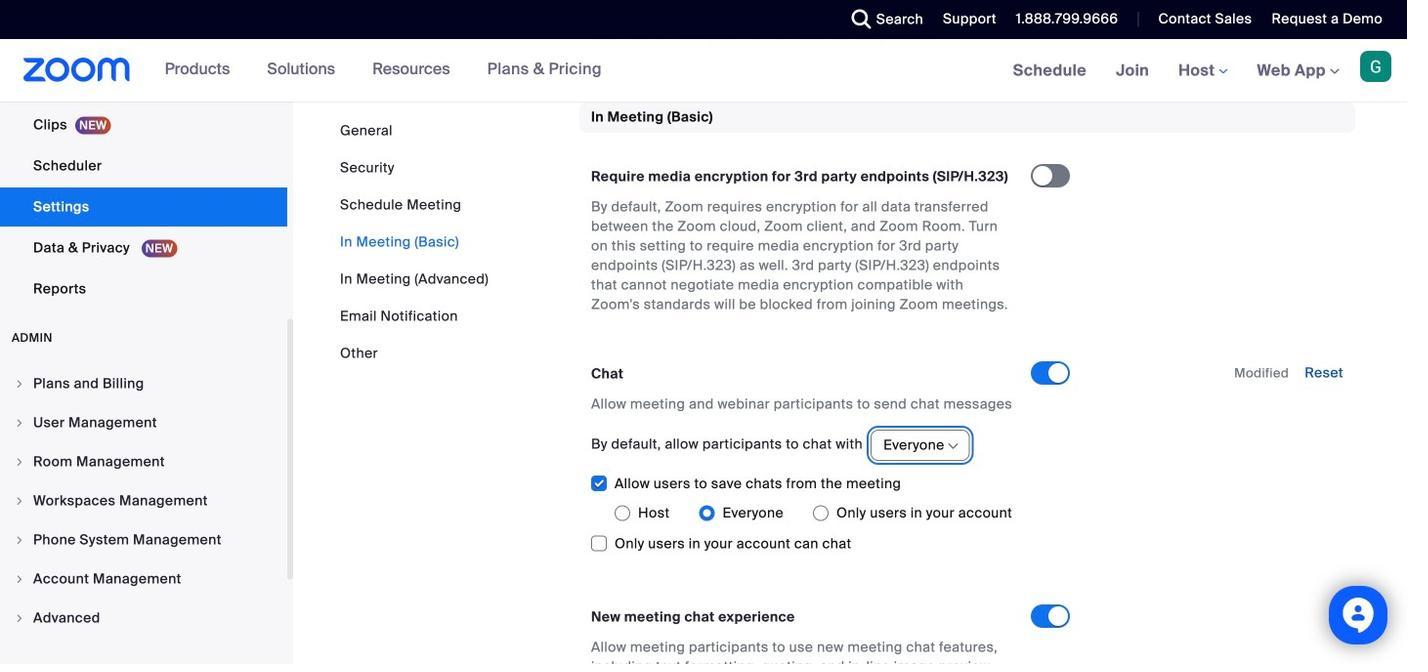 Task type: vqa. For each thing, say whether or not it's contained in the screenshot.
product information navigation
yes



Task type: describe. For each thing, give the bounding box(es) containing it.
2 menu item from the top
[[0, 405, 287, 442]]

right image for third menu item from the bottom
[[14, 535, 25, 547]]

profile picture image
[[1361, 51, 1392, 82]]

4 menu item from the top
[[0, 483, 287, 520]]

7 menu item from the top
[[0, 600, 287, 637]]

right image for 2nd menu item from the top of the admin menu menu
[[14, 417, 25, 429]]

right image for third menu item
[[14, 457, 25, 468]]

3 menu item from the top
[[0, 444, 287, 481]]

personal menu menu
[[0, 0, 287, 311]]

allow users to save chats from the meeting option group
[[615, 498, 1031, 529]]

1 menu item from the top
[[0, 366, 287, 403]]

6 menu item from the top
[[0, 561, 287, 598]]

side navigation navigation
[[0, 0, 293, 665]]



Task type: locate. For each thing, give the bounding box(es) containing it.
right image
[[14, 378, 25, 390], [14, 417, 25, 429], [14, 496, 25, 507]]

menu bar
[[340, 121, 489, 364]]

right image
[[14, 457, 25, 468], [14, 535, 25, 547], [14, 574, 25, 586], [14, 613, 25, 625]]

3 right image from the top
[[14, 496, 25, 507]]

in meeting (basic) element
[[580, 102, 1356, 665]]

1 right image from the top
[[14, 378, 25, 390]]

menu item
[[0, 366, 287, 403], [0, 405, 287, 442], [0, 444, 287, 481], [0, 483, 287, 520], [0, 522, 287, 559], [0, 561, 287, 598], [0, 600, 287, 637]]

meetings navigation
[[999, 39, 1408, 103]]

zoom logo image
[[23, 58, 131, 82]]

3 right image from the top
[[14, 574, 25, 586]]

2 right image from the top
[[14, 535, 25, 547]]

product information navigation
[[150, 39, 617, 102]]

right image for fourth menu item from the top
[[14, 496, 25, 507]]

right image for 6th menu item from the top of the admin menu menu
[[14, 574, 25, 586]]

right image for 7th menu item from the top
[[14, 613, 25, 625]]

4 right image from the top
[[14, 613, 25, 625]]

banner
[[0, 39, 1408, 103]]

5 menu item from the top
[[0, 522, 287, 559]]

1 vertical spatial right image
[[14, 417, 25, 429]]

0 vertical spatial right image
[[14, 378, 25, 390]]

admin menu menu
[[0, 366, 287, 639]]

2 right image from the top
[[14, 417, 25, 429]]

1 right image from the top
[[14, 457, 25, 468]]

right image for seventh menu item from the bottom
[[14, 378, 25, 390]]

2 vertical spatial right image
[[14, 496, 25, 507]]



